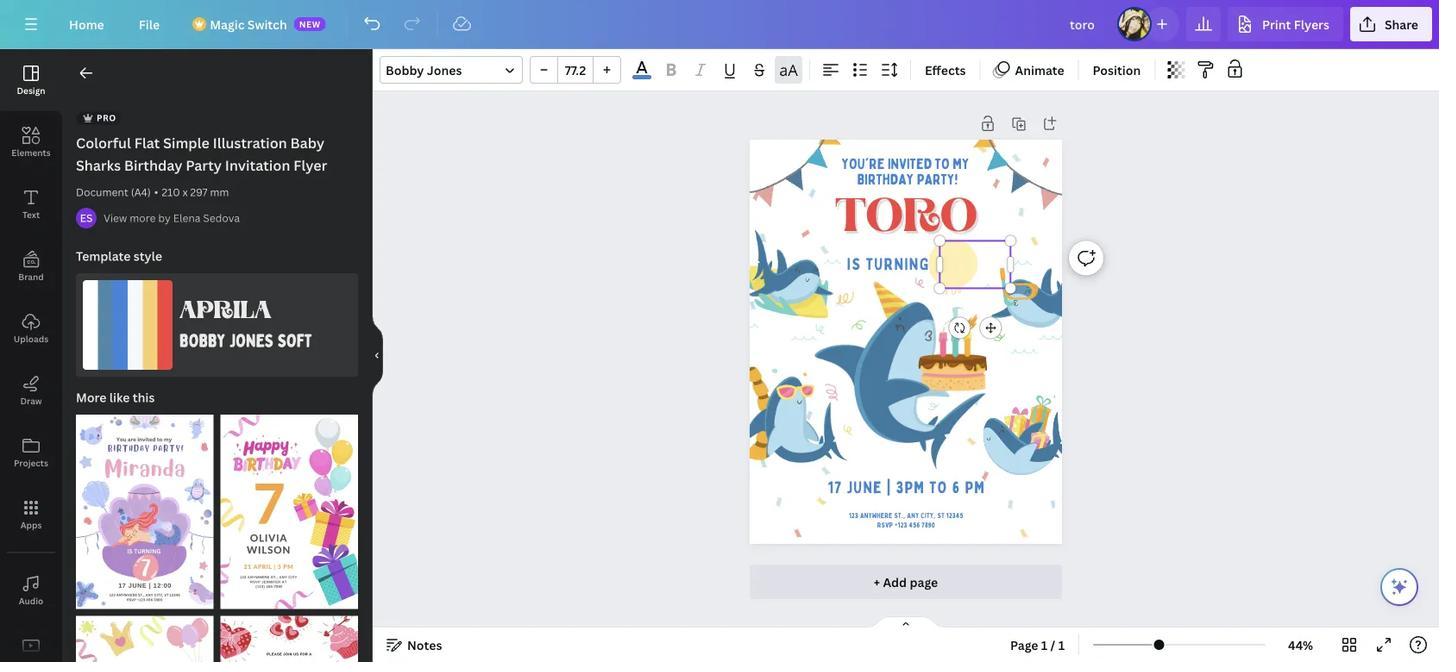 Task type: vqa. For each thing, say whether or not it's contained in the screenshot.
Bright red #ff3131 icon
no



Task type: describe. For each thing, give the bounding box(es) containing it.
pink orange green festive simple illustration holiday decor happy birthday party invitation flyer image
[[221, 415, 358, 610]]

aprila
[[180, 300, 272, 325]]

pro
[[97, 112, 116, 124]]

notes
[[407, 637, 442, 654]]

210 x 297 mm
[[162, 185, 229, 199]]

elements button
[[0, 111, 62, 173]]

elena sedova element
[[76, 208, 97, 229]]

print
[[1263, 16, 1291, 32]]

17 june | 3pm to 6 pm
[[828, 477, 986, 497]]

elena
[[173, 211, 201, 225]]

document (a4)
[[76, 185, 151, 199]]

pink yellow green simple illustrated holiday decor happy birthday party invitation flyer image
[[76, 617, 214, 663]]

like
[[109, 390, 130, 406]]

print flyers button
[[1228, 7, 1344, 41]]

show pages image
[[865, 616, 948, 630]]

page
[[1011, 637, 1039, 654]]

+123
[[895, 521, 907, 530]]

view more by elena sedova button
[[104, 210, 240, 227]]

elements
[[11, 147, 51, 158]]

– – number field
[[564, 62, 588, 78]]

audio button
[[0, 560, 62, 622]]

44%
[[1289, 637, 1314, 654]]

bobby jones
[[386, 62, 462, 78]]

template
[[76, 248, 131, 265]]

17
[[828, 477, 842, 497]]

new
[[299, 18, 321, 30]]

projects button
[[0, 422, 62, 484]]

page
[[910, 574, 938, 591]]

pm
[[965, 477, 986, 497]]

draw
[[20, 395, 42, 407]]

magenta pink simple illustrated sweet valentine's day party invitation flyer group
[[221, 606, 358, 663]]

brand
[[18, 271, 44, 283]]

44% button
[[1273, 632, 1329, 659]]

more like this
[[76, 390, 155, 406]]

document
[[76, 185, 128, 199]]

home link
[[55, 7, 118, 41]]

turning
[[866, 254, 930, 274]]

st.,
[[894, 511, 905, 520]]

magic switch
[[210, 16, 287, 32]]

apps
[[20, 520, 42, 531]]

pink orange green festive simple illustration holiday decor happy birthday party invitation flyer group
[[221, 405, 358, 610]]

bobby inside "aprila bobby jones soft"
[[180, 330, 226, 353]]

birthday party!
[[857, 170, 958, 190]]

3pm
[[896, 477, 925, 497]]

aprila bobby jones soft
[[180, 300, 312, 353]]

draw button
[[0, 360, 62, 422]]

canva assistant image
[[1390, 577, 1410, 598]]

flyers
[[1294, 16, 1330, 32]]

magic
[[210, 16, 245, 32]]

party
[[186, 156, 222, 175]]

1 vertical spatial to
[[930, 477, 948, 497]]

2 1 from the left
[[1059, 637, 1065, 654]]

animate button
[[988, 56, 1072, 84]]

design button
[[0, 49, 62, 111]]

uploads button
[[0, 298, 62, 360]]

210
[[162, 185, 180, 199]]

toro
[[835, 197, 977, 243]]

(a4)
[[131, 185, 151, 199]]

123 anywhere st., any city, st 12345 rsvp +123 456 7890
[[849, 511, 964, 530]]

notes button
[[380, 632, 449, 659]]

jones inside dropdown button
[[427, 62, 462, 78]]

bobby inside dropdown button
[[386, 62, 424, 78]]

|
[[887, 477, 892, 497]]

position
[[1093, 62, 1141, 78]]

audio
[[19, 596, 43, 607]]

123
[[849, 511, 859, 520]]

soft
[[278, 330, 312, 353]]

uploads
[[14, 333, 48, 345]]

simple
[[163, 134, 210, 152]]

456
[[909, 521, 920, 530]]

x
[[183, 185, 188, 199]]

is
[[847, 254, 862, 274]]



Task type: locate. For each thing, give the bounding box(es) containing it.
file button
[[125, 7, 174, 41]]

sharks
[[76, 156, 121, 175]]

297
[[190, 185, 208, 199]]

1 horizontal spatial jones
[[427, 62, 462, 78]]

1 vertical spatial bobby
[[180, 330, 226, 353]]

my
[[953, 155, 969, 174]]

share
[[1385, 16, 1419, 32]]

pink yellow green simple illustrated holiday decor happy birthday party invitation flyer group
[[76, 606, 214, 663]]

1 vertical spatial jones
[[229, 330, 274, 353]]

hide image
[[372, 315, 383, 397]]

+
[[874, 574, 880, 591]]

anywhere
[[860, 511, 893, 520]]

to left the 6
[[930, 477, 948, 497]]

projects
[[14, 457, 48, 469]]

1 horizontal spatial 1
[[1059, 637, 1065, 654]]

7890
[[922, 521, 935, 530]]

design
[[17, 85, 45, 96]]

by
[[158, 211, 171, 225]]

add
[[883, 574, 907, 591]]

page 1 / 1
[[1011, 637, 1065, 654]]

colorful flat simple illustration baby sharks birthday party invitation flyer
[[76, 134, 327, 175]]

apps button
[[0, 484, 62, 546]]

colorful
[[76, 134, 131, 152]]

june
[[847, 477, 883, 497]]

sedova
[[203, 211, 240, 225]]

1 left /
[[1042, 637, 1048, 654]]

0 vertical spatial to
[[935, 155, 950, 174]]

rsvp
[[877, 521, 893, 530]]

any
[[907, 511, 919, 520]]

12345
[[946, 511, 964, 520]]

you're invited to my
[[842, 155, 969, 174]]

text
[[22, 209, 40, 221]]

share button
[[1351, 7, 1433, 41]]

#3585dd image
[[633, 75, 651, 79], [633, 75, 651, 79]]

bobby
[[386, 62, 424, 78], [180, 330, 226, 353]]

effects button
[[918, 56, 973, 84]]

style
[[134, 248, 162, 265]]

party!
[[917, 170, 958, 190]]

baby
[[290, 134, 325, 152]]

st
[[938, 511, 945, 520]]

birthday up toro
[[857, 170, 914, 190]]

1 right /
[[1059, 637, 1065, 654]]

+ add page button
[[750, 565, 1063, 600]]

0 vertical spatial bobby
[[386, 62, 424, 78]]

illustration
[[213, 134, 287, 152]]

template style
[[76, 248, 162, 265]]

purple pink illustrated sleeping mermaid happy birthday party invitation flyer group
[[76, 405, 214, 610]]

1
[[1042, 637, 1048, 654], [1059, 637, 1065, 654]]

group
[[530, 56, 621, 84]]

home
[[69, 16, 104, 32]]

1 horizontal spatial bobby
[[386, 62, 424, 78]]

birthday down the flat
[[124, 156, 182, 175]]

0 horizontal spatial birthday
[[124, 156, 182, 175]]

jones inside "aprila bobby jones soft"
[[229, 330, 274, 353]]

view
[[104, 211, 127, 225]]

0 horizontal spatial 1
[[1042, 637, 1048, 654]]

0 vertical spatial jones
[[427, 62, 462, 78]]

birthday inside colorful flat simple illustration baby sharks birthday party invitation flyer
[[124, 156, 182, 175]]

city,
[[921, 511, 936, 520]]

jones
[[427, 62, 462, 78], [229, 330, 274, 353]]

/
[[1051, 637, 1056, 654]]

to
[[935, 155, 950, 174], [930, 477, 948, 497]]

0 horizontal spatial bobby
[[180, 330, 226, 353]]

invited
[[888, 155, 932, 174]]

print flyers
[[1263, 16, 1330, 32]]

1 horizontal spatial birthday
[[857, 170, 914, 190]]

switch
[[248, 16, 287, 32]]

brand button
[[0, 236, 62, 298]]

effects
[[925, 62, 966, 78]]

+ add page
[[874, 574, 938, 591]]

you're
[[842, 155, 885, 174]]

1 1 from the left
[[1042, 637, 1048, 654]]

elena sedova image
[[76, 208, 97, 229]]

more
[[130, 211, 156, 225]]

magenta pink simple illustrated sweet valentine's day party invitation flyer image
[[221, 617, 358, 663]]

to left my at right
[[935, 155, 950, 174]]

flyer
[[294, 156, 327, 175]]

this
[[133, 390, 155, 406]]

is turning
[[847, 254, 930, 274]]

bobby jones button
[[380, 56, 523, 84]]

animate
[[1015, 62, 1065, 78]]

None text field
[[940, 248, 1011, 282]]

side panel tab list
[[0, 49, 62, 663]]

birthday
[[124, 156, 182, 175], [857, 170, 914, 190]]

position button
[[1086, 56, 1148, 84]]

Design title text field
[[1056, 7, 1111, 41]]

main menu bar
[[0, 0, 1440, 49]]

6
[[952, 477, 961, 497]]

flat
[[134, 134, 160, 152]]

text button
[[0, 173, 62, 236]]

purple pink illustrated sleeping mermaid happy birthday party invitation flyer image
[[76, 415, 214, 610]]

0 horizontal spatial jones
[[229, 330, 274, 353]]

invitation
[[225, 156, 290, 175]]

more
[[76, 390, 107, 406]]



